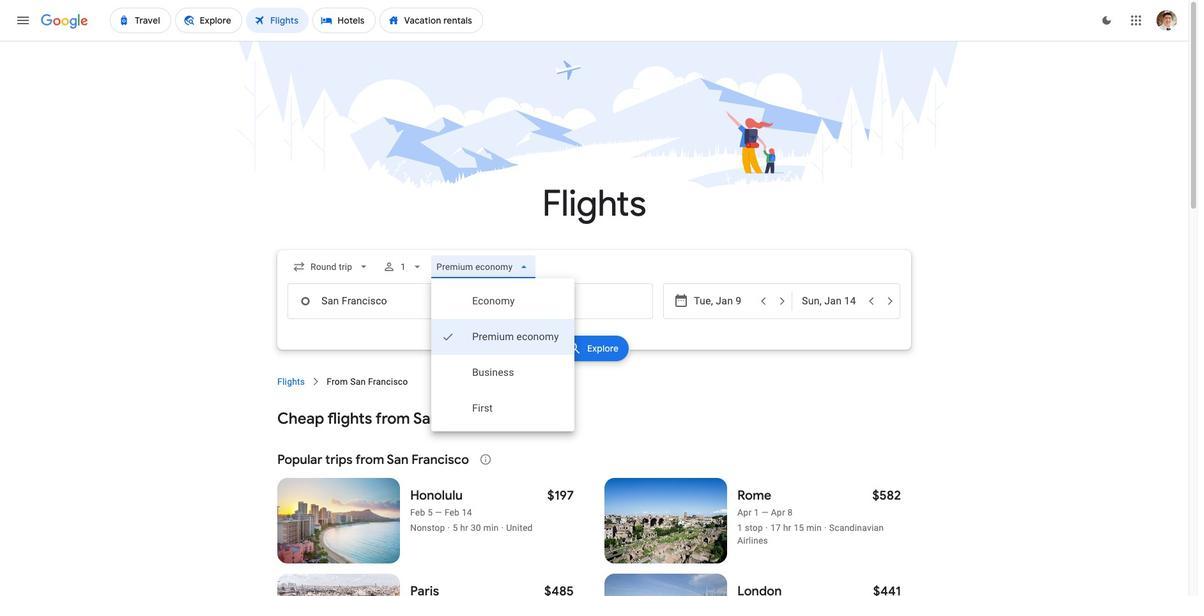 Task type: locate. For each thing, give the bounding box(es) containing it.
— down "honolulu"
[[435, 508, 442, 518]]

0 horizontal spatial apr
[[738, 508, 752, 518]]

2 horizontal spatial san
[[413, 410, 439, 429]]

francisco
[[368, 377, 408, 387], [443, 410, 512, 429], [412, 452, 469, 468]]

feb 5 — feb 14
[[410, 508, 472, 518]]

min
[[483, 523, 499, 534], [807, 523, 822, 534]]

0 vertical spatial from
[[376, 410, 410, 429]]

option
[[432, 284, 575, 320], [432, 320, 575, 355], [432, 355, 575, 391], [432, 391, 575, 427]]

1 horizontal spatial apr
[[771, 508, 785, 518]]

honolulu
[[410, 488, 463, 504]]

united
[[506, 523, 533, 534]]

1 horizontal spatial hr
[[783, 523, 792, 534]]

2 hr from the left
[[783, 523, 792, 534]]

feb left the 14
[[445, 508, 460, 518]]

airlines
[[738, 536, 768, 546]]

1 vertical spatial san
[[413, 410, 439, 429]]

1 min from the left
[[483, 523, 499, 534]]

1 horizontal spatial san
[[387, 452, 409, 468]]

485 US dollars text field
[[544, 584, 574, 597]]

5 up "nonstop"
[[428, 508, 433, 518]]

apr 1 — apr 8
[[738, 508, 793, 518]]

1 for 1 stop
[[738, 523, 743, 534]]

None text field
[[288, 284, 468, 320]]

hr for 17
[[783, 523, 792, 534]]

—
[[435, 508, 442, 518], [762, 508, 769, 518]]

hr right 17
[[783, 523, 792, 534]]

0 horizontal spatial 1
[[401, 262, 406, 272]]

1
[[401, 262, 406, 272], [754, 508, 759, 518], [738, 523, 743, 534]]

2 — from the left
[[762, 508, 769, 518]]

 image left united
[[501, 523, 504, 534]]

min for 5 hr 30 min
[[483, 523, 499, 534]]

francisco for cheap flights from san francisco
[[443, 410, 512, 429]]

0 horizontal spatial hr
[[460, 523, 468, 534]]

582 US dollars text field
[[872, 488, 901, 504]]

none text field inside flight search field
[[288, 284, 468, 320]]

— up the "stop"
[[762, 508, 769, 518]]

from
[[327, 377, 348, 387]]

san for flights
[[413, 410, 439, 429]]

8
[[788, 508, 793, 518]]

popular trips from san francisco
[[277, 452, 469, 468]]

5 hr 30 min
[[453, 523, 499, 534]]

from san francisco
[[327, 377, 408, 387]]

1 horizontal spatial 1
[[738, 523, 743, 534]]

1 horizontal spatial flights
[[542, 182, 646, 227]]

4 option from the top
[[432, 391, 575, 427]]

main menu image
[[15, 13, 31, 28]]

0 horizontal spatial  image
[[448, 523, 450, 534]]

apr left 8
[[771, 508, 785, 518]]

0 vertical spatial 5
[[428, 508, 433, 518]]

1 horizontal spatial min
[[807, 523, 822, 534]]

flights
[[542, 182, 646, 227], [277, 377, 305, 387]]

from
[[376, 410, 410, 429], [355, 452, 384, 468]]

None field
[[288, 256, 375, 279], [432, 256, 536, 279], [288, 256, 375, 279], [432, 256, 536, 279]]

1 vertical spatial francisco
[[443, 410, 512, 429]]

francisco for popular trips from san francisco
[[412, 452, 469, 468]]

0 horizontal spatial —
[[435, 508, 442, 518]]

17 hr 15 min
[[771, 523, 822, 534]]

 image down feb 5 — feb 14
[[448, 523, 450, 534]]

san
[[350, 377, 366, 387], [413, 410, 439, 429], [387, 452, 409, 468]]

5 left 30
[[453, 523, 458, 534]]

stop
[[745, 523, 763, 534]]

0 horizontal spatial min
[[483, 523, 499, 534]]

1 feb from the left
[[410, 508, 425, 518]]

Flight search field
[[267, 251, 922, 432]]

 image
[[824, 523, 827, 534]]

min right 15
[[807, 523, 822, 534]]

1 for 1
[[401, 262, 406, 272]]

trips
[[325, 452, 353, 468]]

1 horizontal spatial  image
[[501, 523, 504, 534]]

from right flights
[[376, 410, 410, 429]]

1 horizontal spatial —
[[762, 508, 769, 518]]

nonstop
[[410, 523, 445, 534]]

 image
[[448, 523, 450, 534], [501, 523, 504, 534]]

0 horizontal spatial flights
[[277, 377, 305, 387]]

hr left 30
[[460, 523, 468, 534]]

from right trips
[[355, 452, 384, 468]]

2 min from the left
[[807, 523, 822, 534]]

0 horizontal spatial feb
[[410, 508, 425, 518]]

1 vertical spatial from
[[355, 452, 384, 468]]

1 vertical spatial flights
[[277, 377, 305, 387]]

apr up the 1 stop
[[738, 508, 752, 518]]

0 horizontal spatial san
[[350, 377, 366, 387]]

0 vertical spatial san
[[350, 377, 366, 387]]

feb
[[410, 508, 425, 518], [445, 508, 460, 518]]

apr
[[738, 508, 752, 518], [771, 508, 785, 518]]

2 horizontal spatial 1
[[754, 508, 759, 518]]

30
[[471, 523, 481, 534]]

scandinavian airlines
[[738, 523, 884, 546]]

0 vertical spatial flights
[[542, 182, 646, 227]]

1 inside popup button
[[401, 262, 406, 272]]

2 vertical spatial francisco
[[412, 452, 469, 468]]

1 hr from the left
[[460, 523, 468, 534]]

1 — from the left
[[435, 508, 442, 518]]

2 vertical spatial san
[[387, 452, 409, 468]]

rome
[[738, 488, 772, 504]]

0 vertical spatial 1
[[401, 262, 406, 272]]

min right 30
[[483, 523, 499, 534]]

flights link
[[277, 376, 305, 389]]

1 horizontal spatial feb
[[445, 508, 460, 518]]

1 vertical spatial 5
[[453, 523, 458, 534]]

2 vertical spatial 1
[[738, 523, 743, 534]]

Return text field
[[802, 284, 861, 319]]

0 horizontal spatial 5
[[428, 508, 433, 518]]

feb up "nonstop"
[[410, 508, 425, 518]]

hr
[[460, 523, 468, 534], [783, 523, 792, 534]]

1 button
[[378, 252, 429, 282]]

5
[[428, 508, 433, 518], [453, 523, 458, 534]]



Task type: vqa. For each thing, say whether or not it's contained in the screenshot.
Feb
yes



Task type: describe. For each thing, give the bounding box(es) containing it.
flights
[[328, 410, 372, 429]]

from for flights
[[376, 410, 410, 429]]

15
[[794, 523, 804, 534]]

3 option from the top
[[432, 355, 575, 391]]

0 vertical spatial francisco
[[368, 377, 408, 387]]

17
[[771, 523, 781, 534]]

1 option from the top
[[432, 284, 575, 320]]

change appearance image
[[1092, 5, 1122, 36]]

2  image from the left
[[501, 523, 504, 534]]

1 horizontal spatial 5
[[453, 523, 458, 534]]

popular
[[277, 452, 322, 468]]

san for trips
[[387, 452, 409, 468]]

1  image from the left
[[448, 523, 450, 534]]

$197
[[547, 488, 574, 504]]

1 vertical spatial 1
[[754, 508, 759, 518]]

from for trips
[[355, 452, 384, 468]]

— for rome
[[762, 508, 769, 518]]

1 stop
[[738, 523, 763, 534]]

hr for 5
[[460, 523, 468, 534]]

— for honolulu
[[435, 508, 442, 518]]

select your preferred seating class. list box
[[432, 279, 575, 432]]

cheap flights from san francisco
[[277, 410, 512, 429]]

2 apr from the left
[[771, 508, 785, 518]]

2 feb from the left
[[445, 508, 460, 518]]

14
[[462, 508, 472, 518]]

197 US dollars text field
[[547, 488, 574, 504]]

1 apr from the left
[[738, 508, 752, 518]]

explore button
[[559, 336, 629, 362]]

$582
[[872, 488, 901, 504]]

min for 17 hr 15 min
[[807, 523, 822, 534]]

441 US dollars text field
[[873, 584, 901, 597]]

scandinavian
[[829, 523, 884, 534]]

Departure text field
[[694, 284, 753, 319]]

2 option from the top
[[432, 320, 575, 355]]

cheap
[[277, 410, 324, 429]]

explore
[[588, 343, 619, 355]]



